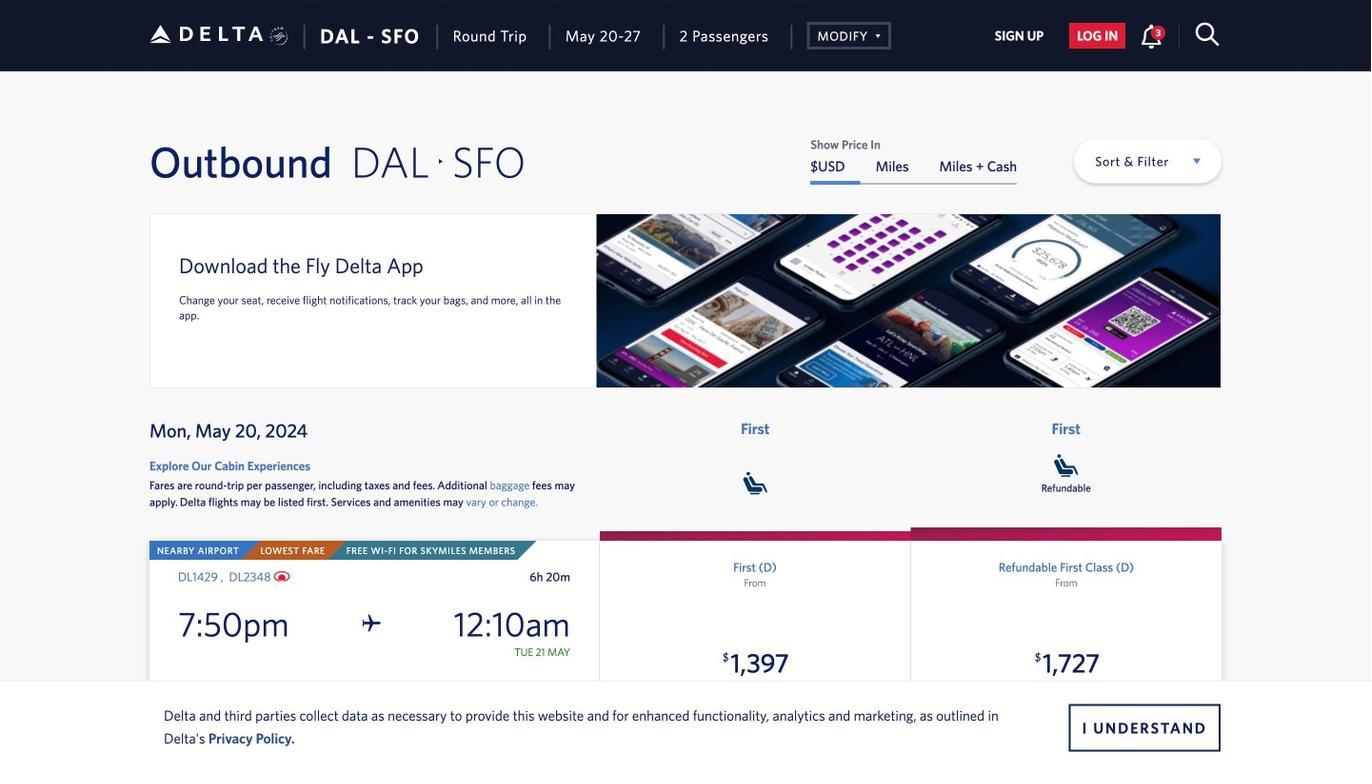 Task type: locate. For each thing, give the bounding box(es) containing it.
skyteam image
[[270, 7, 288, 66]]

delta air lines image
[[150, 4, 264, 64]]

first image
[[743, 472, 767, 495]]

advsearchtriangle image
[[868, 26, 881, 43]]

banner image image
[[597, 214, 1221, 388]]

first image
[[1054, 454, 1078, 477]]

main content
[[811, 138, 1017, 185]]



Task type: describe. For each thing, give the bounding box(es) containing it.
red eye image
[[274, 570, 290, 582]]

plane image
[[363, 614, 381, 633]]

show price in element
[[811, 138, 1017, 150]]



Task type: vqa. For each thing, say whether or not it's contained in the screenshot.
Calendar expanded, use arrow keys to select date application
no



